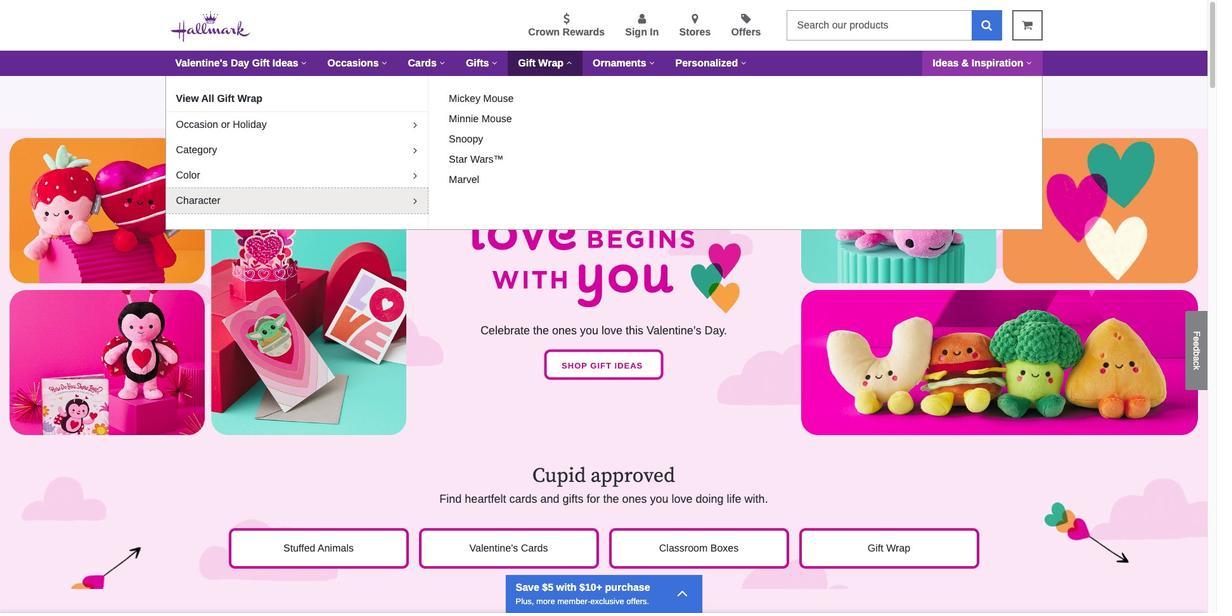Task type: vqa. For each thing, say whether or not it's contained in the screenshot.
leftmost the Ornaments
no



Task type: locate. For each thing, give the bounding box(es) containing it.
crown
[[529, 27, 560, 37], [594, 88, 622, 98]]

with right $30+
[[573, 88, 591, 98]]

menu bar containing valentine's day gift ideas
[[165, 51, 1043, 76]]

valentine's right this
[[647, 324, 702, 337]]

1 horizontal spatial for
[[587, 493, 600, 506]]

wrap inside menu bar
[[539, 58, 564, 68]]

1 vertical spatial ones
[[622, 493, 647, 506]]

1 vertical spatial gift wrap
[[868, 544, 911, 554]]

1 vertical spatial with
[[557, 583, 577, 593]]

1 vertical spatial a
[[1192, 356, 1202, 361]]

tab list containing mickey mouse
[[439, 86, 1032, 294]]

1 horizontal spatial ideas
[[933, 58, 959, 68]]

love left this
[[602, 324, 623, 337]]

cupid approved region
[[0, 444, 1208, 614]]

tab list containing view all gift wrap
[[166, 86, 428, 214]]

mouse up minnie mouse
[[483, 93, 514, 104]]

plus,
[[516, 597, 534, 607]]

marvel link
[[444, 173, 485, 188]]

and
[[541, 493, 560, 506]]

cards inside menu bar
[[408, 58, 437, 68]]

hallmark image
[[170, 11, 250, 42]]

1 vertical spatial cards
[[521, 544, 548, 554]]

1 horizontal spatial a
[[1192, 356, 1202, 361]]

with up member-
[[557, 583, 577, 593]]

for right gifts
[[587, 493, 600, 506]]

stuffed animals link
[[229, 529, 409, 570]]

cupid approved banner
[[224, 464, 985, 509]]

wrap
[[539, 58, 564, 68], [237, 93, 263, 104], [887, 544, 911, 554]]

2 e from the top
[[1192, 342, 1202, 347]]

1 horizontal spatial day.
[[705, 324, 728, 337]]

1 horizontal spatial icon image
[[677, 584, 688, 602]]

minnie mouse link
[[444, 112, 517, 127]]

1 vertical spatial for
[[587, 493, 600, 506]]

0 vertical spatial day.
[[397, 88, 415, 98]]

ideas & inspiration
[[933, 58, 1024, 68]]

0 vertical spatial love
[[602, 324, 623, 337]]

1 vertical spatial valentine's
[[470, 544, 518, 554]]

the inside cupid approved find heartfelt cards and gifts for the ones you love doing life with.
[[603, 493, 619, 506]]

a
[[686, 88, 691, 98], [1192, 356, 1202, 361]]

character
[[176, 195, 221, 206]]

snoopy
[[449, 134, 484, 145]]

marvel
[[449, 174, 480, 185]]

banner
[[0, 0, 1208, 294]]

ideas up the 7
[[273, 58, 298, 68]]

0 horizontal spatial crown
[[529, 27, 560, 37]]

stuffed
[[284, 544, 316, 554]]

day.
[[397, 88, 415, 98], [705, 324, 728, 337]]

menu bar
[[165, 51, 1043, 76]]

ones up shop at the bottom left of the page
[[552, 324, 577, 337]]

region
[[0, 590, 1208, 614]]

valentine's cards link
[[419, 529, 599, 570]]

occasion or holiday
[[176, 119, 267, 130]]

1 horizontal spatial you
[[650, 493, 669, 506]]

0 vertical spatial mouse
[[483, 93, 514, 104]]

f e e d b a c k
[[1192, 331, 1202, 370]]

None search field
[[787, 10, 1002, 41]]

0 horizontal spatial tab list
[[166, 86, 428, 214]]

valentine's
[[647, 324, 702, 337], [470, 544, 518, 554]]

valentine's day gift ideas
[[175, 58, 298, 68]]

personalized
[[676, 58, 738, 68]]

order
[[200, 88, 225, 98]]

star wars™
[[449, 154, 504, 165]]

e up b
[[1192, 342, 1202, 347]]

d
[[1192, 347, 1202, 352]]

1 vertical spatial mouse
[[482, 114, 512, 124]]

1 tab list from the left
[[166, 86, 428, 214]]

you down approved
[[650, 493, 669, 506]]

0 vertical spatial ones
[[552, 324, 577, 337]]

ones inside cupid approved find heartfelt cards and gifts for the ones you love doing life with.
[[622, 493, 647, 506]]

0 vertical spatial gift wrap link
[[508, 51, 583, 76]]

shop
[[562, 361, 588, 371]]

0 vertical spatial cards
[[408, 58, 437, 68]]

1 horizontal spatial cards
[[521, 544, 548, 554]]

star
[[449, 154, 468, 165]]

with inside save $5 with $10+ purchase plus, more member-exclusive offers.
[[557, 583, 577, 593]]

0 horizontal spatial cards
[[408, 58, 437, 68]]

0 vertical spatial valentine's
[[647, 324, 702, 337]]

crown down ornaments in the top of the page
[[594, 88, 622, 98]]

0 vertical spatial valentine's
[[175, 58, 228, 68]]

gift wrap inside cupid approved region
[[868, 544, 911, 554]]

1 horizontal spatial ones
[[622, 493, 647, 506]]

life
[[727, 493, 742, 506]]

0 horizontal spatial valentine's
[[470, 544, 518, 554]]

valentine's inside cupid approved region
[[470, 544, 518, 554]]

icon image down classroom at right
[[677, 584, 688, 602]]

snoopy link
[[444, 132, 489, 147]]

0 horizontal spatial gift wrap link
[[508, 51, 583, 76]]

0 horizontal spatial a
[[686, 88, 691, 98]]

icon image down "it"
[[320, 107, 326, 116]]

0 vertical spatial wrap
[[539, 58, 564, 68]]

you
[[580, 324, 599, 337], [650, 493, 669, 506]]

personalized link
[[666, 51, 757, 76]]

2 tab list from the left
[[439, 86, 1032, 294]]

e up d
[[1192, 337, 1202, 342]]

0 vertical spatial gift wrap
[[518, 58, 564, 68]]

cards left gifts
[[408, 58, 437, 68]]

mouse for minnie mouse
[[482, 114, 512, 124]]

crown left rewards
[[529, 27, 560, 37]]

all
[[201, 93, 214, 104]]

a right not
[[686, 88, 691, 98]]

1 vertical spatial love
[[672, 493, 693, 506]]

1 vertical spatial icon image
[[677, 584, 688, 602]]

cards up save
[[521, 544, 548, 554]]

menu inside "banner"
[[270, 11, 777, 40]]

2 horizontal spatial wrap
[[887, 544, 911, 554]]

valentine's down heartfelt
[[470, 544, 518, 554]]

valentine's day cards image
[[0, 590, 1208, 614]]

0 horizontal spatial icon image
[[320, 107, 326, 116]]

1 vertical spatial crown
[[594, 88, 622, 98]]

0 vertical spatial crown
[[529, 27, 560, 37]]

1 horizontal spatial love
[[672, 493, 693, 506]]

1 horizontal spatial tab list
[[439, 86, 1032, 294]]

menu
[[270, 11, 777, 40]]

love left doing
[[672, 493, 693, 506]]

$30+
[[550, 88, 571, 98]]

star wars™ link
[[444, 152, 509, 167]]

1 horizontal spatial gift wrap link
[[799, 529, 980, 570]]

gift wrap link
[[508, 51, 583, 76], [799, 529, 980, 570]]

f e e d b a c k button
[[1186, 311, 1208, 390]]

0 horizontal spatial for
[[332, 88, 344, 98]]

boxes
[[711, 544, 739, 554]]

1 vertical spatial valentine's
[[347, 88, 394, 98]]

you up the gift
[[580, 324, 599, 337]]

1 vertical spatial you
[[650, 493, 669, 506]]

0 vertical spatial with
[[573, 88, 591, 98]]

cards
[[510, 493, 537, 506]]

details
[[290, 106, 320, 116]]

1 horizontal spatial wrap
[[539, 58, 564, 68]]

wed.,
[[241, 88, 265, 98]]

f
[[1192, 331, 1202, 337]]

menu containing crown rewards
[[270, 11, 777, 40]]

cards
[[408, 58, 437, 68], [521, 544, 548, 554]]

2 vertical spatial wrap
[[887, 544, 911, 554]]

a up k
[[1192, 356, 1202, 361]]

the right celebrate
[[533, 324, 549, 337]]

0 vertical spatial the
[[533, 324, 549, 337]]

e
[[1192, 337, 1202, 342], [1192, 342, 1202, 347]]

gift wrap
[[518, 58, 564, 68], [868, 544, 911, 554]]

find
[[440, 493, 462, 506]]

1 horizontal spatial gift wrap
[[868, 544, 911, 554]]

0 horizontal spatial wrap
[[237, 93, 263, 104]]

valentine's
[[175, 58, 228, 68], [347, 88, 394, 98]]

1 horizontal spatial crown
[[594, 88, 622, 98]]

0 horizontal spatial you
[[580, 324, 599, 337]]

mouse down mickey mouse link
[[482, 114, 512, 124]]

1 horizontal spatial the
[[603, 493, 619, 506]]

ideas left &
[[933, 58, 959, 68]]

1 vertical spatial wrap
[[237, 93, 263, 104]]

icon image
[[320, 107, 326, 116], [677, 584, 688, 602]]

cupid approved find heartfelt cards and gifts for the ones you love doing life with.
[[440, 464, 768, 506]]

images of valentine's day better togethers, cards, and plushes on a light pink background with clouds image
[[0, 129, 1208, 444]]

a inside f e e d b a c k button
[[1192, 356, 1202, 361]]

save $5 with $10+ purchase plus, more member-exclusive offers.
[[516, 583, 650, 607]]

Search our products search field
[[787, 10, 972, 41]]

0 horizontal spatial gift wrap
[[518, 58, 564, 68]]

0 vertical spatial you
[[580, 324, 599, 337]]

0 horizontal spatial ideas
[[273, 58, 298, 68]]

cards inside cupid approved region
[[521, 544, 548, 554]]

member?
[[693, 88, 735, 98]]

&
[[962, 58, 969, 68]]

7
[[289, 88, 294, 98]]

occasion
[[176, 119, 218, 130]]

view
[[176, 93, 199, 104]]

valentine's up order
[[175, 58, 228, 68]]

0 vertical spatial a
[[686, 88, 691, 98]]

view all gift wrap
[[176, 93, 263, 104]]

valentine's cards
[[470, 544, 548, 554]]

ones down approved
[[622, 493, 647, 506]]

the down approved
[[603, 493, 619, 506]]

1 vertical spatial the
[[603, 493, 619, 506]]

for
[[332, 88, 344, 98], [587, 493, 600, 506]]

valentine's down occasions link
[[347, 88, 394, 98]]

for right "it"
[[332, 88, 344, 98]]

mickey mouse link
[[444, 91, 519, 107]]

ideas
[[273, 58, 298, 68], [933, 58, 959, 68]]

1 horizontal spatial valentine's
[[347, 88, 394, 98]]

tab list
[[166, 86, 428, 214], [439, 86, 1032, 294]]



Task type: describe. For each thing, give the bounding box(es) containing it.
shipping
[[495, 88, 534, 98]]

free shipping on $30+ with crown rewards. not a member? link
[[466, 86, 741, 119]]

0 vertical spatial icon image
[[320, 107, 326, 116]]

ornaments link
[[583, 51, 666, 76]]

offers link
[[732, 13, 761, 40]]

wars™
[[471, 154, 504, 165]]

view all gift wrap link
[[166, 86, 428, 112]]

to
[[297, 88, 305, 98]]

gifts
[[466, 58, 489, 68]]

gift
[[591, 361, 612, 371]]

member-
[[558, 597, 591, 607]]

valentine's inside cupid approved main content
[[347, 88, 394, 98]]

valentine's day gift ideas link
[[165, 51, 318, 76]]

with inside free shipping on $30+ with crown rewards. not a member? link
[[573, 88, 591, 98]]

celebrate the ones you love this valentine's day.
[[481, 324, 728, 337]]

purchase
[[605, 583, 650, 593]]

inspiration
[[972, 58, 1024, 68]]

day
[[231, 58, 249, 68]]

in
[[650, 27, 659, 37]]

banner containing crown rewards
[[0, 0, 1208, 294]]

ornaments
[[593, 58, 647, 68]]

wrap inside tab list
[[237, 93, 263, 104]]

category
[[176, 145, 217, 155]]

cupid approved image
[[0, 444, 1208, 614]]

shop gift ideas
[[562, 361, 646, 371]]

0 horizontal spatial the
[[533, 324, 549, 337]]

save
[[516, 583, 540, 593]]

celebrate
[[481, 324, 530, 337]]

1 ideas from the left
[[273, 58, 298, 68]]

by
[[228, 88, 238, 98]]

0 vertical spatial for
[[332, 88, 344, 98]]

with.
[[745, 493, 768, 506]]

free
[[473, 88, 492, 98]]

love inside cupid approved find heartfelt cards and gifts for the ones you love doing life with.
[[672, 493, 693, 506]]

1 vertical spatial gift wrap link
[[799, 529, 980, 570]]

gift inside cupid approved region
[[868, 544, 884, 554]]

color
[[176, 170, 200, 181]]

0 horizontal spatial ones
[[552, 324, 577, 337]]

cupid approved main content
[[0, 76, 1208, 614]]

stores
[[680, 27, 711, 37]]

a inside free shipping on $30+ with crown rewards. not a member? link
[[686, 88, 691, 98]]

mickey mouse
[[449, 93, 514, 104]]

$5
[[542, 583, 554, 593]]

ideas
[[615, 361, 643, 371]]

gifts link
[[456, 51, 508, 76]]

cupid
[[533, 464, 586, 489]]

this
[[626, 324, 644, 337]]

k
[[1192, 366, 1202, 370]]

order by wed., feb. 7 to get it for valentine's day.
[[200, 88, 415, 98]]

on
[[536, 88, 548, 98]]

0 horizontal spatial day.
[[397, 88, 415, 98]]

minnie
[[449, 114, 479, 124]]

c
[[1192, 361, 1202, 366]]

1 e from the top
[[1192, 337, 1202, 342]]

sign in
[[626, 27, 659, 37]]

classroom boxes link
[[609, 529, 789, 570]]

search image
[[982, 19, 992, 31]]

cards link
[[398, 51, 456, 76]]

wrap inside cupid approved region
[[887, 544, 911, 554]]

ideas & inspiration link
[[923, 51, 1043, 76]]

for inside cupid approved find heartfelt cards and gifts for the ones you love doing life with.
[[587, 493, 600, 506]]

sign in link
[[626, 13, 659, 40]]

more
[[537, 597, 555, 607]]

menu bar inside "banner"
[[165, 51, 1043, 76]]

occasions link
[[318, 51, 398, 76]]

$10+
[[580, 583, 603, 593]]

not
[[668, 88, 683, 98]]

gift wrap inside menu bar
[[518, 58, 564, 68]]

shopping cart image
[[1022, 20, 1033, 31]]

you inside cupid approved find heartfelt cards and gifts for the ones you love doing life with.
[[650, 493, 669, 506]]

occasions
[[328, 58, 379, 68]]

gifts
[[563, 493, 584, 506]]

heartfelt
[[465, 493, 506, 506]]

rewards.
[[625, 88, 666, 98]]

1 vertical spatial day.
[[705, 324, 728, 337]]

or
[[221, 119, 230, 130]]

offers
[[732, 27, 761, 37]]

crown inside menu
[[529, 27, 560, 37]]

stuffed animals
[[284, 544, 354, 554]]

mickey
[[449, 93, 481, 104]]

sign
[[626, 27, 647, 37]]

crown rewards
[[529, 27, 605, 37]]

stores link
[[680, 13, 711, 40]]

offers.
[[627, 597, 650, 607]]

b
[[1192, 352, 1202, 356]]

0 horizontal spatial love
[[602, 324, 623, 337]]

rewards
[[563, 27, 605, 37]]

feb.
[[268, 88, 286, 98]]

gift inside tab list
[[217, 93, 235, 104]]

0 horizontal spatial valentine's
[[175, 58, 228, 68]]

approved
[[591, 464, 676, 489]]

doing
[[696, 493, 724, 506]]

1 horizontal spatial valentine's
[[647, 324, 702, 337]]

classroom boxes
[[659, 544, 739, 554]]

classroom
[[659, 544, 708, 554]]

mouse for mickey mouse
[[483, 93, 514, 104]]

crown inside cupid approved main content
[[594, 88, 622, 98]]

holiday
[[233, 119, 267, 130]]

crown rewards link
[[529, 13, 605, 40]]

2 ideas from the left
[[933, 58, 959, 68]]

free shipping on $30+ with crown rewards. not a member?
[[473, 88, 735, 98]]



